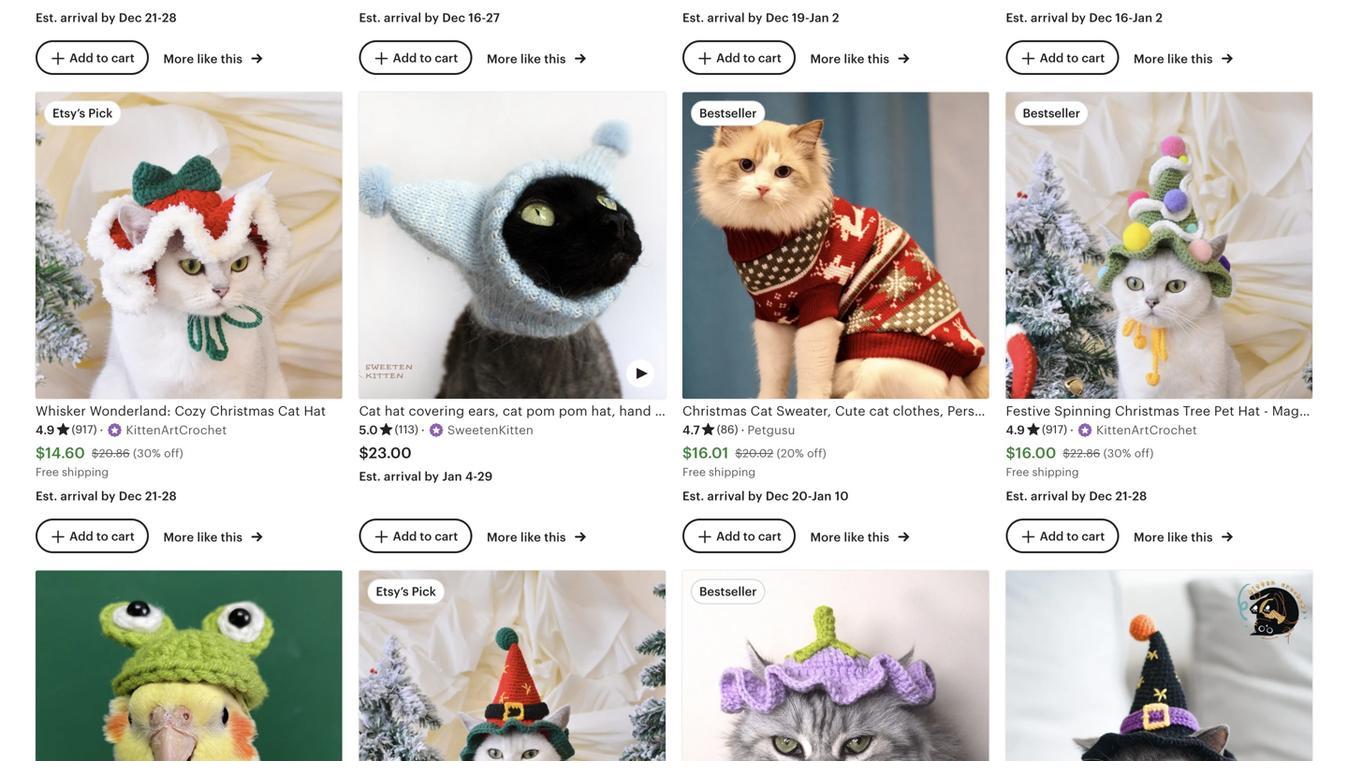 Task type: describe. For each thing, give the bounding box(es) containing it.
product video element
[[359, 92, 666, 399]]

whisker
[[36, 403, 86, 418]]

4.9 for 16.00
[[1006, 423, 1025, 437]]

free for 16.01
[[682, 466, 706, 479]]

jan for est. arrival by dec 19-jan 2
[[809, 11, 829, 25]]

· for 4.7
[[741, 423, 745, 437]]

tree
[[1183, 403, 1211, 418]]

23.00
[[369, 445, 412, 462]]

spinning
[[1054, 403, 1111, 418]]

2 for dec 19-jan 2
[[832, 11, 839, 25]]

est. arrival by dec 16-jan 2
[[1006, 11, 1163, 25]]

$ right the 16.00
[[1063, 447, 1070, 460]]

cat
[[278, 403, 300, 418]]

jan for est. arrival by dec 16-jan 2
[[1133, 11, 1153, 25]]

festive
[[1006, 403, 1051, 418]]

wonderland:
[[90, 403, 171, 418]]

enchanting christmas magic hat pet hat for cats and small dogs image
[[1006, 571, 1313, 761]]

5.0
[[359, 423, 378, 437]]

flower hat crochet hat for cat or small dog crochet eggplant hat pattern for cats and dogs cat clothing cat accessories image
[[682, 571, 989, 761]]

est. inside $ 23.00 est. arrival by jan 4-29
[[359, 470, 381, 484]]

etsy's pick link
[[359, 571, 666, 761]]

27
[[486, 11, 500, 25]]

furry festivities: handcrafted christmas pet ensemble for cats and dogs image
[[359, 571, 666, 761]]

festive spinning christmas tree pet hat - magical holiday wear for pets! image
[[1006, 92, 1313, 399]]

jan for est. arrival by dec 20-jan 10
[[812, 489, 832, 503]]

shipping for 16.00
[[1032, 466, 1079, 479]]

festive spinning christmas tree pet hat - magical holi
[[1006, 403, 1348, 418]]

16- for jan
[[1115, 11, 1133, 25]]

jan for $ 23.00 est. arrival by jan 4-29
[[442, 470, 462, 484]]

off) for 14.60
[[164, 447, 183, 460]]

pet
[[1214, 403, 1235, 418]]

(917) for 16.00
[[1042, 423, 1067, 436]]

etsy's pick for whisker wonderland: cozy christmas cat hat image on the left of the page
[[52, 106, 113, 120]]

$ 23.00 est. arrival by jan 4-29
[[359, 445, 493, 484]]

pick for furry festivities: handcrafted christmas pet ensemble for cats and dogs image
[[412, 585, 436, 599]]

crochet hat for parrot or bird, crochet frog hat, crochet rabbit hat, crochet bear hat, bird accessories image
[[36, 571, 342, 761]]

4 · from the left
[[1070, 423, 1074, 437]]

10
[[835, 489, 849, 503]]

bestseller for 16.01
[[699, 106, 757, 120]]

free for 14.60
[[36, 466, 59, 479]]

whisker wonderland: cozy christmas cat hat image
[[36, 92, 342, 399]]

сat hat covering ears, cat pom pom hat, hand knit hat, winter hat for pet, ear warmer, funny cat accessories, pet photo prop image
[[359, 92, 666, 399]]

(917) for 14.60
[[72, 423, 97, 436]]

est. arrival by dec 19-jan 2
[[682, 11, 839, 25]]

28 for 16.00
[[1132, 489, 1147, 503]]

(30% for 16.00
[[1103, 447, 1131, 460]]

magical
[[1272, 403, 1322, 418]]

off) for 16.01
[[807, 447, 826, 460]]

etsy's pick for furry festivities: handcrafted christmas pet ensemble for cats and dogs image
[[376, 585, 436, 599]]

4.7
[[682, 423, 700, 437]]

20.02
[[743, 447, 774, 460]]



Task type: vqa. For each thing, say whether or not it's contained in the screenshot.
second · from right
yes



Task type: locate. For each thing, give the bounding box(es) containing it.
shipping down the 16.00
[[1032, 466, 1079, 479]]

by
[[101, 11, 116, 25], [425, 11, 439, 25], [748, 11, 763, 25], [1071, 11, 1086, 25], [425, 470, 439, 484], [101, 489, 116, 503], [748, 489, 763, 503], [1071, 489, 1086, 503]]

29
[[477, 470, 493, 484]]

0 horizontal spatial (917)
[[72, 423, 97, 436]]

2 free from the left
[[682, 466, 706, 479]]

2 horizontal spatial off)
[[1134, 447, 1154, 460]]

est. arrival by dec 16-27
[[359, 11, 500, 25]]

(30% right 22.86
[[1103, 447, 1131, 460]]

3 free from the left
[[1006, 466, 1029, 479]]

$ down festive
[[1006, 445, 1016, 462]]

(30% inside "$ 16.00 $ 22.86 (30% off) free shipping"
[[1103, 447, 1131, 460]]

2 for dec 16-jan 2
[[1156, 11, 1163, 25]]

2 (917) from the left
[[1042, 423, 1067, 436]]

2 4.9 from the left
[[1006, 423, 1025, 437]]

(30% right 20.86
[[133, 447, 161, 460]]

2 hat from the left
[[1238, 403, 1260, 418]]

add to cart
[[69, 51, 135, 65], [393, 51, 458, 65], [716, 51, 782, 65], [1040, 51, 1105, 65], [69, 530, 135, 544], [393, 530, 458, 544], [716, 530, 782, 544], [1040, 530, 1105, 544]]

hat for 16.00
[[1238, 403, 1260, 418]]

0 horizontal spatial etsy's
[[52, 106, 85, 120]]

free inside $ 16.01 $ 20.02 (20% off) free shipping
[[682, 466, 706, 479]]

1 horizontal spatial (917)
[[1042, 423, 1067, 436]]

1 horizontal spatial 16-
[[1115, 11, 1133, 25]]

off)
[[164, 447, 183, 460], [807, 447, 826, 460], [1134, 447, 1154, 460]]

est. arrival by dec 21-28 for 16.00
[[1006, 489, 1147, 503]]

2 horizontal spatial free
[[1006, 466, 1029, 479]]

pick for whisker wonderland: cozy christmas cat hat image on the left of the page
[[88, 106, 113, 120]]

off) inside "$ 16.00 $ 22.86 (30% off) free shipping"
[[1134, 447, 1154, 460]]

1 vertical spatial etsy's pick
[[376, 585, 436, 599]]

$ 16.01 $ 20.02 (20% off) free shipping
[[682, 445, 826, 479]]

est. arrival by dec 21-28 for 14.60
[[36, 489, 177, 503]]

1 2 from the left
[[832, 11, 839, 25]]

· right (86) at the right bottom of the page
[[741, 423, 745, 437]]

christmas cat sweater, cute cat clothes, personalized pet clothes, funny pet clothes,christmas gifts for cats, christmas decor, gift for her image
[[682, 92, 989, 399]]

$ down whisker on the bottom left
[[36, 445, 45, 462]]

16.00
[[1016, 445, 1056, 462]]

pick
[[88, 106, 113, 120], [412, 585, 436, 599]]

$ right 14.60
[[92, 447, 99, 460]]

3 · from the left
[[741, 423, 745, 437]]

free inside $ 14.60 $ 20.86 (30% off) free shipping
[[36, 466, 59, 479]]

cart
[[111, 51, 135, 65], [435, 51, 458, 65], [758, 51, 782, 65], [1082, 51, 1105, 65], [111, 530, 135, 544], [435, 530, 458, 544], [758, 530, 782, 544], [1082, 530, 1105, 544]]

(917) up the 16.00
[[1042, 423, 1067, 436]]

free for 16.00
[[1006, 466, 1029, 479]]

like
[[197, 52, 218, 66], [521, 52, 541, 66], [844, 52, 865, 66], [1167, 52, 1188, 66], [197, 530, 218, 544], [521, 530, 541, 544], [844, 530, 865, 544], [1167, 530, 1188, 544]]

2 16- from the left
[[1115, 11, 1133, 25]]

1 · from the left
[[100, 423, 103, 437]]

1 vertical spatial etsy's
[[376, 585, 409, 599]]

1 (30% from the left
[[133, 447, 161, 460]]

0 horizontal spatial shipping
[[62, 466, 109, 479]]

21-
[[145, 11, 162, 25], [145, 489, 162, 503], [1115, 489, 1132, 503]]

1 free from the left
[[36, 466, 59, 479]]

19-
[[792, 11, 809, 25]]

est. arrival by dec 21-28
[[36, 11, 177, 25], [36, 489, 177, 503], [1006, 489, 1147, 503]]

1 horizontal spatial (30%
[[1103, 447, 1131, 460]]

· right (113)
[[421, 423, 425, 437]]

1 horizontal spatial pick
[[412, 585, 436, 599]]

(20%
[[777, 447, 804, 460]]

more like this link
[[163, 48, 262, 67], [487, 48, 586, 67], [810, 48, 909, 67], [1134, 48, 1233, 67], [163, 526, 262, 546], [487, 526, 586, 546], [810, 526, 909, 546], [1134, 526, 1233, 546]]

3 shipping from the left
[[1032, 466, 1079, 479]]

off) down whisker wonderland: cozy christmas cat hat
[[164, 447, 183, 460]]

etsy's for furry festivities: handcrafted christmas pet ensemble for cats and dogs image
[[376, 585, 409, 599]]

this
[[221, 52, 243, 66], [544, 52, 566, 66], [868, 52, 889, 66], [1191, 52, 1213, 66], [221, 530, 243, 544], [544, 530, 566, 544], [868, 530, 889, 544], [1191, 530, 1213, 544]]

jan inside $ 23.00 est. arrival by jan 4-29
[[442, 470, 462, 484]]

16-
[[468, 11, 486, 25], [1115, 11, 1133, 25]]

add
[[69, 51, 93, 65], [393, 51, 417, 65], [716, 51, 740, 65], [1040, 51, 1064, 65], [69, 530, 93, 544], [393, 530, 417, 544], [716, 530, 740, 544], [1040, 530, 1064, 544]]

1 horizontal spatial hat
[[1238, 403, 1260, 418]]

16- for 27
[[468, 11, 486, 25]]

more
[[163, 52, 194, 66], [487, 52, 517, 66], [810, 52, 841, 66], [1134, 52, 1164, 66], [163, 530, 194, 544], [487, 530, 517, 544], [810, 530, 841, 544], [1134, 530, 1164, 544]]

20-
[[792, 489, 812, 503]]

1 horizontal spatial etsy's
[[376, 585, 409, 599]]

28
[[162, 11, 177, 25], [162, 489, 177, 503], [1132, 489, 1147, 503]]

add to cart button
[[36, 40, 149, 75], [359, 40, 472, 75], [682, 40, 796, 75], [1006, 40, 1119, 75], [36, 519, 149, 554], [359, 519, 472, 554], [682, 519, 796, 554], [1006, 519, 1119, 554]]

holi
[[1325, 403, 1348, 418]]

etsy's
[[52, 106, 85, 120], [376, 585, 409, 599]]

1 shipping from the left
[[62, 466, 109, 479]]

$ inside $ 23.00 est. arrival by jan 4-29
[[359, 445, 369, 462]]

free down the 16.00
[[1006, 466, 1029, 479]]

1 vertical spatial pick
[[412, 585, 436, 599]]

jan
[[809, 11, 829, 25], [1133, 11, 1153, 25], [442, 470, 462, 484], [812, 489, 832, 503]]

(30% for 14.60
[[133, 447, 161, 460]]

shipping down 16.01
[[709, 466, 756, 479]]

$ 14.60 $ 20.86 (30% off) free shipping
[[36, 445, 183, 479]]

whisker wonderland: cozy christmas cat hat
[[36, 403, 326, 418]]

1 horizontal spatial christmas
[[1115, 403, 1179, 418]]

0 horizontal spatial christmas
[[210, 403, 274, 418]]

2 · from the left
[[421, 423, 425, 437]]

(30% inside $ 14.60 $ 20.86 (30% off) free shipping
[[133, 447, 161, 460]]

· for 4.9
[[100, 423, 103, 437]]

-
[[1264, 403, 1269, 418]]

· for 5.0
[[421, 423, 425, 437]]

1 horizontal spatial shipping
[[709, 466, 756, 479]]

off) right (20%
[[807, 447, 826, 460]]

$ down 5.0
[[359, 445, 369, 462]]

shipping for 16.01
[[709, 466, 756, 479]]

free inside "$ 16.00 $ 22.86 (30% off) free shipping"
[[1006, 466, 1029, 479]]

hat left "-"
[[1238, 403, 1260, 418]]

christmas left "tree"
[[1115, 403, 1179, 418]]

more like this
[[163, 52, 246, 66], [487, 52, 569, 66], [810, 52, 893, 66], [1134, 52, 1216, 66], [163, 530, 246, 544], [487, 530, 569, 544], [810, 530, 893, 544], [1134, 530, 1216, 544]]

off) inside $ 14.60 $ 20.86 (30% off) free shipping
[[164, 447, 183, 460]]

free down 16.01
[[682, 466, 706, 479]]

1 horizontal spatial 4.9
[[1006, 423, 1025, 437]]

20.86
[[99, 447, 130, 460]]

2 horizontal spatial shipping
[[1032, 466, 1079, 479]]

shipping down 14.60
[[62, 466, 109, 479]]

(86)
[[717, 423, 738, 436]]

hat for 14.60
[[304, 403, 326, 418]]

etsy's pick
[[52, 106, 113, 120], [376, 585, 436, 599]]

christmas left the cat
[[210, 403, 274, 418]]

est. arrival by dec 20-jan 10
[[682, 489, 849, 503]]

$ 16.00 $ 22.86 (30% off) free shipping
[[1006, 445, 1154, 479]]

1 hat from the left
[[304, 403, 326, 418]]

2 2 from the left
[[1156, 11, 1163, 25]]

est.
[[36, 11, 57, 25], [359, 11, 381, 25], [682, 11, 704, 25], [1006, 11, 1028, 25], [359, 470, 381, 484], [36, 489, 57, 503], [682, 489, 704, 503], [1006, 489, 1028, 503]]

4.9 for 14.60
[[36, 423, 55, 437]]

1 horizontal spatial 2
[[1156, 11, 1163, 25]]

arrival
[[60, 11, 98, 25], [384, 11, 421, 25], [707, 11, 745, 25], [1031, 11, 1068, 25], [384, 470, 421, 484], [60, 489, 98, 503], [707, 489, 745, 503], [1031, 489, 1068, 503]]

christmas
[[210, 403, 274, 418], [1115, 403, 1179, 418]]

4.9
[[36, 423, 55, 437], [1006, 423, 1025, 437]]

0 vertical spatial etsy's
[[52, 106, 85, 120]]

(30%
[[133, 447, 161, 460], [1103, 447, 1131, 460]]

0 horizontal spatial etsy's pick
[[52, 106, 113, 120]]

arrival inside $ 23.00 est. arrival by jan 4-29
[[384, 470, 421, 484]]

1 16- from the left
[[468, 11, 486, 25]]

28 for 14.60
[[162, 489, 177, 503]]

pick inside etsy's pick link
[[412, 585, 436, 599]]

etsy's for whisker wonderland: cozy christmas cat hat image on the left of the page
[[52, 106, 85, 120]]

shipping inside $ 16.01 $ 20.02 (20% off) free shipping
[[709, 466, 756, 479]]

shipping
[[62, 466, 109, 479], [709, 466, 756, 479], [1032, 466, 1079, 479]]

16.01
[[692, 445, 729, 462]]

1 4.9 from the left
[[36, 423, 55, 437]]

free
[[36, 466, 59, 479], [682, 466, 706, 479], [1006, 466, 1029, 479]]

3 off) from the left
[[1134, 447, 1154, 460]]

1 horizontal spatial off)
[[807, 447, 826, 460]]

0 horizontal spatial 4.9
[[36, 423, 55, 437]]

1 horizontal spatial free
[[682, 466, 706, 479]]

$
[[36, 445, 45, 462], [359, 445, 369, 462], [682, 445, 692, 462], [1006, 445, 1016, 462], [92, 447, 99, 460], [735, 447, 743, 460], [1063, 447, 1070, 460]]

0 horizontal spatial 16-
[[468, 11, 486, 25]]

2 christmas from the left
[[1115, 403, 1179, 418]]

0 horizontal spatial off)
[[164, 447, 183, 460]]

14.60
[[45, 445, 85, 462]]

4-
[[465, 470, 477, 484]]

shipping inside "$ 16.00 $ 22.86 (30% off) free shipping"
[[1032, 466, 1079, 479]]

off) inside $ 16.01 $ 20.02 (20% off) free shipping
[[807, 447, 826, 460]]

2 shipping from the left
[[709, 466, 756, 479]]

free down 14.60
[[36, 466, 59, 479]]

22.86
[[1070, 447, 1100, 460]]

etsy's pick inside etsy's pick link
[[376, 585, 436, 599]]

2 off) from the left
[[807, 447, 826, 460]]

21- for 16.00
[[1115, 489, 1132, 503]]

dec
[[119, 11, 142, 25], [442, 11, 465, 25], [766, 11, 789, 25], [1089, 11, 1112, 25], [119, 489, 142, 503], [766, 489, 789, 503], [1089, 489, 1112, 503]]

0 horizontal spatial pick
[[88, 106, 113, 120]]

off) for 16.00
[[1134, 447, 1154, 460]]

to
[[96, 51, 108, 65], [420, 51, 432, 65], [743, 51, 755, 65], [1067, 51, 1079, 65], [96, 530, 108, 544], [420, 530, 432, 544], [743, 530, 755, 544], [1067, 530, 1079, 544]]

2
[[832, 11, 839, 25], [1156, 11, 1163, 25]]

hat right the cat
[[304, 403, 326, 418]]

0 horizontal spatial free
[[36, 466, 59, 479]]

shipping for 14.60
[[62, 466, 109, 479]]

(113)
[[395, 423, 418, 436]]

· up 20.86
[[100, 423, 103, 437]]

1 off) from the left
[[164, 447, 183, 460]]

(917) down whisker on the bottom left
[[72, 423, 97, 436]]

4.9 down whisker on the bottom left
[[36, 423, 55, 437]]

bestseller
[[699, 106, 757, 120], [1023, 106, 1080, 120], [699, 585, 757, 599]]

· down spinning
[[1070, 423, 1074, 437]]

1 horizontal spatial etsy's pick
[[376, 585, 436, 599]]

bestseller link
[[682, 571, 989, 761]]

(917)
[[72, 423, 97, 436], [1042, 423, 1067, 436]]

0 horizontal spatial (30%
[[133, 447, 161, 460]]

2 (30% from the left
[[1103, 447, 1131, 460]]

cozy
[[175, 403, 206, 418]]

0 horizontal spatial 2
[[832, 11, 839, 25]]

0 vertical spatial etsy's pick
[[52, 106, 113, 120]]

4.9 down festive
[[1006, 423, 1025, 437]]

shipping inside $ 14.60 $ 20.86 (30% off) free shipping
[[62, 466, 109, 479]]

$ down (86) at the right bottom of the page
[[735, 447, 743, 460]]

bestseller for 16.00
[[1023, 106, 1080, 120]]

off) down festive spinning christmas tree pet hat - magical holi
[[1134, 447, 1154, 460]]

hat
[[304, 403, 326, 418], [1238, 403, 1260, 418]]

1 christmas from the left
[[210, 403, 274, 418]]

by inside $ 23.00 est. arrival by jan 4-29
[[425, 470, 439, 484]]

0 vertical spatial pick
[[88, 106, 113, 120]]

1 (917) from the left
[[72, 423, 97, 436]]

$ down 4.7
[[682, 445, 692, 462]]

·
[[100, 423, 103, 437], [421, 423, 425, 437], [741, 423, 745, 437], [1070, 423, 1074, 437]]

0 horizontal spatial hat
[[304, 403, 326, 418]]

21- for 14.60
[[145, 489, 162, 503]]



